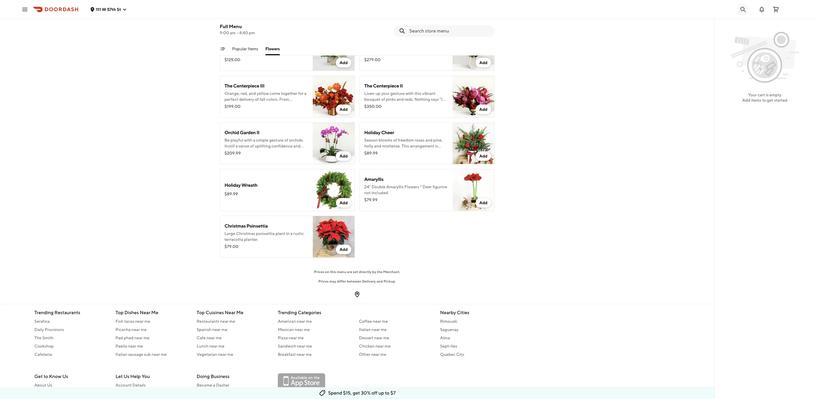 Task type: locate. For each thing, give the bounding box(es) containing it.
0 horizontal spatial me
[[151, 310, 158, 316]]

us down get to know us
[[47, 384, 52, 388]]

and
[[377, 280, 383, 284]]

me up paella near me link in the left bottom of the page
[[144, 336, 149, 341]]

near for other near me
[[371, 353, 380, 358]]

0 horizontal spatial to
[[44, 374, 48, 380]]

about us link
[[34, 383, 108, 389]]

not
[[364, 191, 371, 196]]

1 horizontal spatial to
[[385, 391, 390, 397]]

near right the 'phed'
[[134, 336, 143, 341]]

account
[[116, 384, 132, 388]]

coffee near me
[[359, 320, 388, 324]]

me inside other near me link
[[380, 353, 386, 358]]

am
[[230, 31, 236, 35]]

mia image
[[453, 0, 495, 24]]

2 centerpiece from the left
[[373, 83, 399, 89]]

1 centerpiece from the left
[[233, 83, 259, 89]]

me down spanish near me
[[216, 336, 222, 341]]

2 vertical spatial to
[[385, 391, 390, 397]]

cafe near me
[[197, 336, 222, 341]]

the
[[225, 83, 233, 89], [364, 83, 372, 89], [34, 336, 42, 341]]

near down american near me
[[295, 328, 303, 333]]

breakfast
[[278, 353, 296, 358]]

near inside 'link'
[[297, 353, 305, 358]]

0 vertical spatial italian
[[359, 328, 371, 333]]

me for other near me
[[380, 353, 386, 358]]

top up fish
[[116, 310, 124, 316]]

1 vertical spatial christmas
[[236, 232, 255, 236]]

me up breakfast near me 'link'
[[306, 345, 312, 349]]

near down restaurants near me
[[212, 328, 221, 333]]

111
[[96, 7, 101, 12]]

add
[[340, 14, 348, 18], [479, 14, 488, 18], [340, 60, 348, 65], [479, 60, 488, 65], [742, 98, 751, 103], [340, 107, 348, 112], [479, 107, 488, 112], [340, 154, 348, 159], [479, 154, 488, 159], [340, 201, 348, 206], [479, 201, 488, 206], [340, 248, 348, 252]]

me down paella near me link in the left bottom of the page
[[161, 353, 167, 358]]

italian down coffee
[[359, 328, 371, 333]]

0 vertical spatial $89.99
[[364, 151, 378, 156]]

me inside italian near me link
[[381, 328, 387, 333]]

pizza
[[278, 336, 288, 341]]

on
[[325, 270, 329, 275]]

near up fish tacos near me link
[[140, 310, 150, 316]]

large
[[225, 232, 235, 236]]

amaryllis
[[364, 177, 384, 182], [386, 185, 404, 190]]

me up italian near me link
[[382, 320, 388, 324]]

me up restaurants near me link
[[236, 310, 243, 316]]

italian for italian sausage sub near me
[[116, 353, 127, 358]]

0 horizontal spatial trending
[[34, 310, 53, 316]]

near down trending categories
[[297, 320, 305, 324]]

top left cuisines at bottom
[[197, 310, 205, 316]]

flowers left *
[[405, 185, 419, 190]]

near down the pad phed near me
[[128, 345, 136, 349]]

1 horizontal spatial a
[[290, 232, 293, 236]]

figurine
[[433, 185, 447, 190]]

near down fish tacos near me
[[132, 328, 140, 333]]

me inside dessert near me link
[[384, 336, 389, 341]]

0 vertical spatial ii
[[400, 83, 403, 89]]

2 me from the left
[[236, 310, 243, 316]]

near up chicken near me
[[374, 336, 383, 341]]

sandwich near me
[[278, 345, 312, 349]]

paella
[[116, 345, 127, 349]]

near right "sub"
[[152, 353, 160, 358]]

0 vertical spatial prices
[[314, 270, 324, 275]]

italian near me
[[359, 328, 387, 333]]

0 horizontal spatial centerpiece
[[233, 83, 259, 89]]

rimouski
[[440, 320, 458, 324]]

sandwich near me link
[[278, 344, 352, 350]]

paella near me link
[[116, 344, 190, 350]]

the for the centerpiece ii
[[364, 83, 372, 89]]

1 vertical spatial holiday
[[225, 183, 241, 188]]

a inside christmas poinsettia large christmas poinsettia plant in a rustic terracotta planter. $79.00
[[290, 232, 293, 236]]

2 top from the left
[[197, 310, 205, 316]]

me inside breakfast near me 'link'
[[306, 353, 312, 358]]

1 vertical spatial restaurants
[[197, 320, 219, 324]]

to left the $7
[[385, 391, 390, 397]]

become
[[197, 384, 212, 388]]

me inside fish tacos near me link
[[144, 320, 150, 324]]

1 vertical spatial prices
[[319, 280, 329, 284]]

me inside american near me link
[[306, 320, 312, 324]]

me up chicken near me link
[[384, 336, 389, 341]]

0 horizontal spatial top
[[116, 310, 124, 316]]

serafina
[[34, 320, 50, 324]]

near up dessert near me
[[372, 328, 380, 333]]

near up the breakfast near me
[[297, 345, 305, 349]]

get down is
[[767, 98, 773, 103]]

$89.99 down holiday cheer
[[364, 151, 378, 156]]

Item Search search field
[[409, 28, 490, 34]]

are
[[347, 270, 352, 275]]

up
[[379, 391, 384, 397]]

the up $350.00
[[364, 83, 372, 89]]

me up spanish near me link
[[229, 320, 235, 324]]

serafina link
[[34, 319, 108, 325]]

near for sandwich near me
[[297, 345, 305, 349]]

0 horizontal spatial get
[[353, 391, 360, 397]]

near down dessert near me
[[376, 345, 384, 349]]

the down daily
[[34, 336, 42, 341]]

1 vertical spatial get
[[353, 391, 360, 397]]

daily provisions
[[34, 328, 64, 333]]

between
[[347, 280, 361, 284]]

0 horizontal spatial italian
[[116, 353, 127, 358]]

0 horizontal spatial flowers
[[265, 47, 280, 51]]

the for the centerpiece iii
[[225, 83, 233, 89]]

amaryllis up included
[[386, 185, 404, 190]]

a left dasher on the left bottom of the page
[[213, 384, 215, 388]]

get right $15,
[[353, 391, 360, 397]]

24"
[[364, 185, 371, 190]]

trending
[[34, 310, 53, 316], [278, 310, 297, 316]]

christmas
[[225, 224, 246, 229], [236, 232, 255, 236]]

2 near from the left
[[225, 310, 235, 316]]

0 vertical spatial get
[[767, 98, 773, 103]]

saguenay
[[440, 328, 459, 333]]

the centerpiece ii image
[[453, 76, 495, 118]]

near down mexican near me
[[289, 336, 297, 341]]

1 horizontal spatial centerpiece
[[373, 83, 399, 89]]

1 horizontal spatial ii
[[400, 83, 403, 89]]

trending up american
[[278, 310, 297, 316]]

me up "sandwich near me"
[[298, 336, 304, 341]]

pad
[[116, 336, 123, 341]]

near for cafe near me
[[207, 336, 215, 341]]

cities
[[457, 310, 470, 316]]

$89.99 down holiday wreath
[[225, 192, 238, 197]]

me up italian sausage sub near me
[[137, 345, 143, 349]]

about
[[34, 384, 46, 388]]

me up fish tacos near me link
[[151, 310, 158, 316]]

trending for trending categories
[[278, 310, 297, 316]]

0 horizontal spatial holiday
[[225, 183, 241, 188]]

0 horizontal spatial amaryllis
[[364, 177, 384, 182]]

near up lunch near me on the bottom left of the page
[[207, 336, 215, 341]]

2 horizontal spatial us
[[124, 374, 129, 380]]

us right let
[[124, 374, 129, 380]]

near for italian near me
[[372, 328, 380, 333]]

items
[[248, 47, 258, 51]]

near for lunch near me
[[209, 345, 218, 349]]

me for spanish near me
[[222, 328, 227, 333]]

me for american near me
[[306, 320, 312, 324]]

me up pad phed near me link
[[141, 328, 147, 333]]

trending up the serafina
[[34, 310, 53, 316]]

rimouski link
[[440, 319, 514, 325]]

prices left may
[[319, 280, 329, 284]]

to
[[762, 98, 766, 103], [44, 374, 48, 380], [385, 391, 390, 397]]

near for mexican near me
[[295, 328, 303, 333]]

near down lunch near me link
[[218, 353, 227, 358]]

1 horizontal spatial flowers
[[405, 185, 419, 190]]

0 vertical spatial a
[[290, 232, 293, 236]]

me down chicken near me
[[380, 353, 386, 358]]

restaurants up "spanish"
[[197, 320, 219, 324]]

0 horizontal spatial the
[[34, 336, 42, 341]]

near down top dishes near me
[[135, 320, 144, 324]]

spanish near me link
[[197, 327, 271, 333]]

1 vertical spatial to
[[44, 374, 48, 380]]

vegetarian near me
[[197, 353, 233, 358]]

iii
[[260, 83, 264, 89]]

2 trending from the left
[[278, 310, 297, 316]]

me down dessert near me link
[[385, 345, 391, 349]]

$89.99
[[364, 151, 378, 156], [225, 192, 238, 197]]

0 horizontal spatial $89.99
[[225, 192, 238, 197]]

2 horizontal spatial the
[[364, 83, 372, 89]]

me for sandwich near me
[[306, 345, 312, 349]]

a right in
[[290, 232, 293, 236]]

account details link
[[116, 383, 190, 389]]

0 horizontal spatial ii
[[257, 130, 259, 136]]

flowers right items
[[265, 47, 280, 51]]

american near me
[[278, 320, 312, 324]]

me up vegetarian near me
[[219, 345, 224, 349]]

paella near me
[[116, 345, 143, 349]]

lunch near me link
[[197, 344, 271, 350]]

near for dessert near me
[[374, 336, 383, 341]]

me for paella near me
[[137, 345, 143, 349]]

1 vertical spatial a
[[213, 384, 215, 388]]

me down sandwich near me link
[[306, 353, 312, 358]]

us right know
[[62, 374, 68, 380]]

me for picanha near me
[[141, 328, 147, 333]]

trending restaurants
[[34, 310, 80, 316]]

me inside chicken near me link
[[385, 345, 391, 349]]

1 vertical spatial flowers
[[405, 185, 419, 190]]

italian sausage sub near me
[[116, 353, 167, 358]]

0 vertical spatial amaryllis
[[364, 177, 384, 182]]

nearby cities
[[440, 310, 470, 316]]

the up $199.00
[[225, 83, 233, 89]]

1 near from the left
[[140, 310, 150, 316]]

0 horizontal spatial us
[[47, 384, 52, 388]]

me inside cafe near me link
[[216, 336, 222, 341]]

1 horizontal spatial trending
[[278, 310, 297, 316]]

1 horizontal spatial near
[[225, 310, 235, 316]]

1 vertical spatial ii
[[257, 130, 259, 136]]

orchid
[[225, 130, 239, 136]]

1 horizontal spatial $89.99
[[364, 151, 378, 156]]

me up "picanha near me" link
[[144, 320, 150, 324]]

1 top from the left
[[116, 310, 124, 316]]

prices left on
[[314, 270, 324, 275]]

us
[[62, 374, 68, 380], [124, 374, 129, 380], [47, 384, 52, 388]]

1 horizontal spatial me
[[236, 310, 243, 316]]

city
[[456, 353, 464, 358]]

1 vertical spatial amaryllis
[[386, 185, 404, 190]]

italian down "paella" at the left bottom
[[116, 353, 127, 358]]

1 trending from the left
[[34, 310, 53, 316]]

near up italian near me in the left of the page
[[373, 320, 381, 324]]

chicken
[[359, 345, 375, 349]]

christmas up the large
[[225, 224, 246, 229]]

0 vertical spatial restaurants
[[54, 310, 80, 316]]

me inside italian sausage sub near me link
[[161, 353, 167, 358]]

me inside spanish near me link
[[222, 328, 227, 333]]

to right get
[[44, 374, 48, 380]]

me down restaurants near me
[[222, 328, 227, 333]]

amethyst image
[[313, 0, 355, 24]]

lunch
[[197, 345, 209, 349]]

9:00
[[220, 31, 229, 35]]

holiday left wreath
[[225, 183, 241, 188]]

me inside the coffee near me link
[[382, 320, 388, 324]]

1 horizontal spatial top
[[197, 310, 205, 316]]

near for spanish near me
[[212, 328, 221, 333]]

0 horizontal spatial near
[[140, 310, 150, 316]]

1 horizontal spatial italian
[[359, 328, 371, 333]]

me inside lunch near me link
[[219, 345, 224, 349]]

restaurants
[[54, 310, 80, 316], [197, 320, 219, 324]]

me inside pizza near me link
[[298, 336, 304, 341]]

2 horizontal spatial to
[[762, 98, 766, 103]]

me inside restaurants near me link
[[229, 320, 235, 324]]

amaryllis up double
[[364, 177, 384, 182]]

me for cafe near me
[[216, 336, 222, 341]]

0 horizontal spatial restaurants
[[54, 310, 80, 316]]

me down lunch near me link
[[227, 353, 233, 358]]

sausage
[[128, 353, 143, 358]]

near up restaurants near me link
[[225, 310, 235, 316]]

me down categories
[[306, 320, 312, 324]]

centerpiece left iii
[[233, 83, 259, 89]]

1 vertical spatial italian
[[116, 353, 127, 358]]

0 vertical spatial holiday
[[364, 130, 380, 136]]

me inside sandwich near me link
[[306, 345, 312, 349]]

1 vertical spatial $89.99
[[225, 192, 238, 197]]

delivery
[[362, 280, 376, 284]]

your
[[748, 93, 757, 97]]

is
[[766, 93, 769, 97]]

included
[[372, 191, 388, 196]]

cafe near me link
[[197, 336, 271, 342]]

me for pizza near me
[[298, 336, 304, 341]]

1 horizontal spatial the
[[225, 83, 233, 89]]

me inside paella near me link
[[137, 345, 143, 349]]

trending for trending restaurants
[[34, 310, 53, 316]]

1 horizontal spatial restaurants
[[197, 320, 219, 324]]

near up vegetarian near me
[[209, 345, 218, 349]]

to down cart
[[762, 98, 766, 103]]

near down chicken near me
[[371, 353, 380, 358]]

near down "sandwich near me"
[[297, 353, 305, 358]]

christmas up planter.
[[236, 232, 255, 236]]

flowers
[[265, 47, 280, 51], [405, 185, 419, 190]]

popular items
[[232, 47, 258, 51]]

me up dessert near me
[[381, 328, 387, 333]]

holiday left cheer
[[364, 130, 380, 136]]

italian
[[359, 328, 371, 333], [116, 353, 127, 358]]

me down american near me link
[[304, 328, 310, 333]]

american
[[278, 320, 296, 324]]

1 horizontal spatial holiday
[[364, 130, 380, 136]]

to inside the your cart is empty add items to get started
[[762, 98, 766, 103]]

details
[[133, 384, 146, 388]]

get
[[767, 98, 773, 103], [353, 391, 360, 397]]

1 horizontal spatial get
[[767, 98, 773, 103]]

holiday for holiday wreath
[[225, 183, 241, 188]]

started
[[774, 98, 788, 103]]

me inside "picanha near me" link
[[141, 328, 147, 333]]

near for american near me
[[297, 320, 305, 324]]

1 me from the left
[[151, 310, 158, 316]]

*
[[420, 185, 422, 190]]

breakfast near me
[[278, 353, 312, 358]]

ii for orchid garden ii
[[257, 130, 259, 136]]

centerpiece up $350.00
[[373, 83, 399, 89]]

0 vertical spatial to
[[762, 98, 766, 103]]

prices for prices on this menu are set directly by the merchant .
[[314, 270, 324, 275]]

near down top cuisines near me at the left of page
[[220, 320, 229, 324]]

ii for the centerpiece ii
[[400, 83, 403, 89]]

$279.00
[[364, 57, 381, 62]]

0 vertical spatial flowers
[[265, 47, 280, 51]]

amaryllis image
[[453, 169, 495, 212]]

me inside vegetarian near me link
[[227, 353, 233, 358]]

restaurants up 'serafina' link
[[54, 310, 80, 316]]



Task type: describe. For each thing, give the bounding box(es) containing it.
fish
[[116, 320, 123, 324]]

near for chicken near me
[[376, 345, 384, 349]]

chicken near me
[[359, 345, 391, 349]]

st
[[117, 7, 121, 12]]

pizza near me
[[278, 336, 304, 341]]

christmas poinsettia large christmas poinsettia plant in a rustic terracotta planter. $79.00
[[225, 224, 304, 249]]

breakfast near me link
[[278, 352, 352, 358]]

centerpiece for ii
[[373, 83, 399, 89]]

alma link
[[440, 336, 514, 342]]

0 vertical spatial christmas
[[225, 224, 246, 229]]

cookshop
[[34, 345, 54, 349]]

vegetarian
[[197, 353, 217, 358]]

top for top dishes near me
[[116, 310, 124, 316]]

prices for prices may differ between delivery and pickup.
[[319, 280, 329, 284]]

near for paella near me
[[128, 345, 136, 349]]

italian for italian near me
[[359, 328, 371, 333]]

near for picanha near me
[[132, 328, 140, 333]]

get
[[34, 374, 43, 380]]

me for chicken near me
[[385, 345, 391, 349]]

sept-
[[440, 345, 451, 349]]

me for top dishes near me
[[151, 310, 158, 316]]

dessert
[[359, 336, 374, 341]]

0 horizontal spatial a
[[213, 384, 215, 388]]

notification bell image
[[758, 6, 766, 13]]

near for vegetarian near me
[[218, 353, 227, 358]]

doing business
[[197, 374, 229, 380]]

near for coffee near me
[[373, 320, 381, 324]]

prices may differ between delivery and pickup.
[[319, 280, 396, 284]]

holiday wreath image
[[313, 169, 355, 212]]

me for dessert near me
[[384, 336, 389, 341]]

let
[[116, 374, 123, 380]]

tacos
[[124, 320, 134, 324]]

us for let us help you
[[124, 374, 129, 380]]

near for restaurants near me
[[220, 320, 229, 324]]

daily
[[34, 328, 44, 333]]

w
[[102, 7, 106, 12]]

categories
[[298, 310, 321, 316]]

chicken near me link
[[359, 344, 433, 350]]

me inside pad phed near me link
[[144, 336, 149, 341]]

0 items, open order cart image
[[773, 6, 780, 13]]

show menu categories image
[[220, 47, 225, 51]]

saguenay link
[[440, 327, 514, 333]]

by
[[372, 270, 376, 275]]

holiday for holiday cheer
[[364, 130, 380, 136]]

near for dishes
[[140, 310, 150, 316]]

poinsettia
[[256, 232, 275, 236]]

restaurants near me
[[197, 320, 235, 324]]

sept-iles link
[[440, 344, 514, 350]]

to for spend
[[385, 391, 390, 397]]

picanha near me link
[[116, 327, 190, 333]]

poinsettia
[[247, 224, 268, 229]]

orchid garden ii image
[[313, 123, 355, 165]]

1 horizontal spatial amaryllis
[[386, 185, 404, 190]]

30%
[[361, 391, 371, 397]]

off
[[372, 391, 378, 397]]

account details
[[116, 384, 146, 388]]

top for top cuisines near me
[[197, 310, 205, 316]]

$79.99
[[364, 198, 378, 203]]

become a dasher
[[197, 384, 230, 388]]

4:40
[[239, 31, 248, 35]]

about us
[[34, 384, 52, 388]]

us for about us
[[47, 384, 52, 388]]

me for lunch near me
[[219, 345, 224, 349]]

the centerpiece iii image
[[313, 76, 355, 118]]

$15,
[[343, 391, 352, 397]]

full
[[220, 24, 228, 29]]

open menu image
[[21, 6, 28, 13]]

sub
[[144, 353, 151, 358]]

dessert near me link
[[359, 336, 433, 342]]

near for cuisines
[[225, 310, 235, 316]]

mexican near me
[[278, 328, 310, 333]]

me for breakfast near me
[[306, 353, 312, 358]]

lunch near me
[[197, 345, 224, 349]]

christmas poinsettia image
[[313, 216, 355, 258]]

me for mexican near me
[[304, 328, 310, 333]]

set
[[353, 270, 358, 275]]

to for your
[[762, 98, 766, 103]]

popular items button
[[232, 46, 258, 55]]

coffee
[[359, 320, 372, 324]]

ella image
[[453, 29, 495, 71]]

the for the smith
[[34, 336, 42, 341]]

near for pizza near me
[[289, 336, 297, 341]]

holiday cheer image
[[453, 123, 495, 165]]

me for top cuisines near me
[[236, 310, 243, 316]]

double
[[372, 185, 386, 190]]

pickup.
[[384, 280, 396, 284]]

let us help you
[[116, 374, 150, 380]]

sandwich
[[278, 345, 296, 349]]

1 horizontal spatial us
[[62, 374, 68, 380]]

chelsea image
[[313, 29, 355, 71]]

plant
[[276, 232, 285, 236]]

111 w 57th st button
[[90, 7, 127, 12]]

pad phed near me
[[116, 336, 149, 341]]

fish tacos near me
[[116, 320, 150, 324]]

me for restaurants near me
[[229, 320, 235, 324]]

other near me
[[359, 353, 386, 358]]

popular
[[232, 47, 247, 51]]

coffee near me link
[[359, 319, 433, 325]]

near for breakfast near me
[[297, 353, 305, 358]]

me for italian near me
[[381, 328, 387, 333]]

vegetarian near me link
[[197, 352, 271, 358]]

terracotta
[[225, 238, 243, 242]]

pizza near me link
[[278, 336, 352, 342]]

holiday wreath
[[225, 183, 257, 188]]

items
[[751, 98, 762, 103]]

$7
[[391, 391, 396, 397]]

add inside the your cart is empty add items to get started
[[742, 98, 751, 103]]

the centerpiece iii
[[225, 83, 264, 89]]

business
[[211, 374, 229, 380]]

deer
[[423, 185, 432, 190]]

amaryllis 24" double amaryllis flowers * deer figurine not included $79.99
[[364, 177, 447, 203]]

cafe
[[197, 336, 206, 341]]

get inside the your cart is empty add items to get started
[[767, 98, 773, 103]]

spend
[[328, 391, 342, 397]]

provisions
[[45, 328, 64, 333]]

menu
[[229, 24, 242, 29]]

quebec city
[[440, 353, 464, 358]]

prices on this menu are set directly by the merchant .
[[314, 270, 400, 275]]

flowers inside amaryllis 24" double amaryllis flowers * deer figurine not included $79.99
[[405, 185, 419, 190]]

phed
[[124, 336, 134, 341]]

alma
[[440, 336, 450, 341]]

this
[[330, 270, 336, 275]]

.
[[399, 270, 400, 275]]

italian near me link
[[359, 327, 433, 333]]

other
[[359, 353, 370, 358]]

$209.99
[[225, 151, 241, 156]]

me for coffee near me
[[382, 320, 388, 324]]

planter.
[[244, 238, 258, 242]]

dessert near me
[[359, 336, 389, 341]]

me for vegetarian near me
[[227, 353, 233, 358]]

centerpiece for iii
[[233, 83, 259, 89]]



Task type: vqa. For each thing, say whether or not it's contained in the screenshot.


